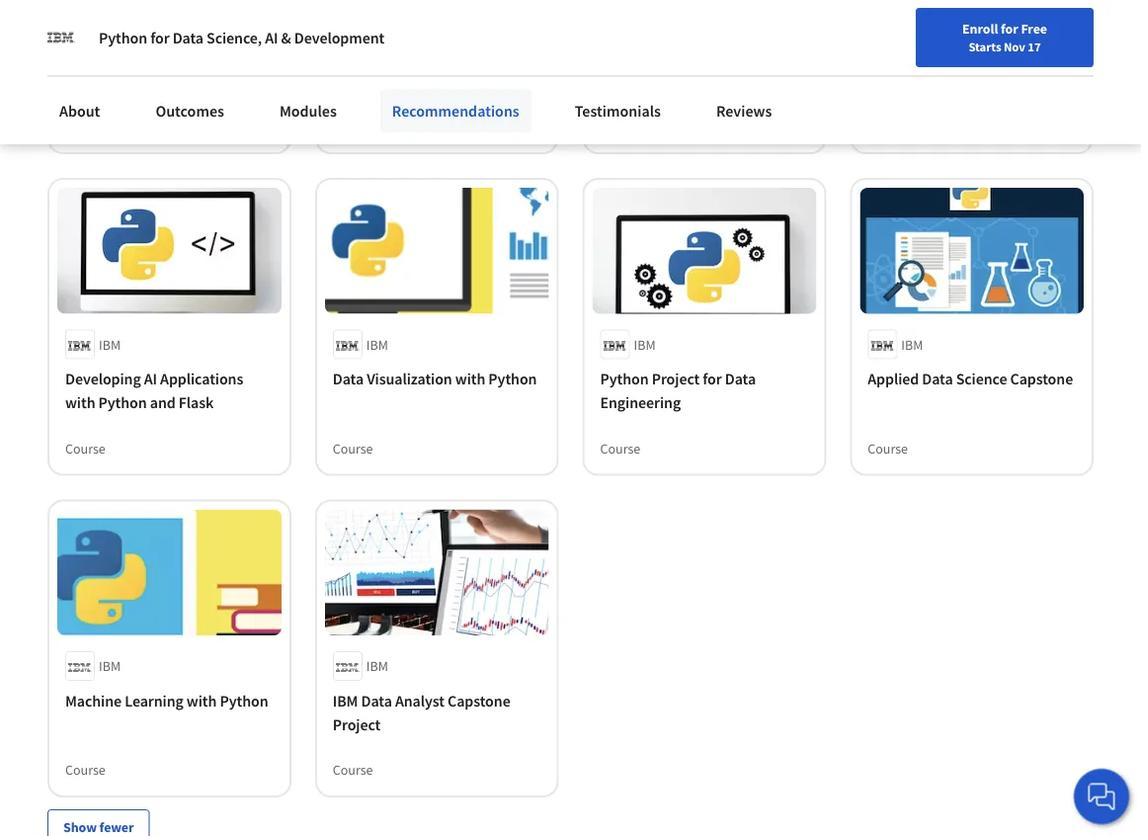 Task type: vqa. For each thing, say whether or not it's contained in the screenshot.
Python Project for Data Science
yes



Task type: describe. For each thing, give the bounding box(es) containing it.
for inside enroll for free starts nov 17
[[1002, 20, 1019, 38]]

analyst
[[395, 691, 445, 711]]

data inside python project for data science
[[190, 47, 221, 67]]

applications
[[160, 369, 243, 389]]

ibm for python project for data engineering
[[634, 335, 656, 353]]

project inside ibm data analyst capstone project
[[333, 715, 381, 734]]

show
[[63, 819, 97, 836]]

and inside databases and sql for data science with python
[[405, 47, 431, 67]]

with inside developing ai applications with python and flask
[[65, 393, 95, 413]]

visualization
[[367, 369, 453, 389]]

data inside applied data science capstone link
[[923, 369, 954, 389]]

python inside "link"
[[994, 47, 1042, 67]]

data inside databases and sql for data science with python
[[486, 47, 517, 67]]

course for data visualization with python
[[333, 439, 373, 457]]

ibm for applied data science capstone
[[902, 335, 924, 353]]

python inside developing ai applications with python and flask
[[98, 393, 147, 413]]

with inside databases and sql for data science with python
[[387, 71, 417, 91]]

machine learning with python
[[65, 691, 268, 711]]

and inside developing ai applications with python and flask
[[150, 393, 176, 413]]

ibm for machine learning with python
[[99, 657, 121, 675]]

course for developing ai applications with python and flask
[[65, 439, 106, 457]]

ibm for data analysis with python
[[902, 14, 924, 31]]

science inside applied data science capstone link
[[957, 369, 1008, 389]]

development
[[294, 28, 385, 47]]

reviews
[[717, 101, 773, 121]]

python inside python project for data engineering
[[601, 369, 649, 389]]

sql
[[434, 47, 461, 67]]

python inside databases and sql for data science with python
[[420, 71, 469, 91]]

databases and sql for data science with python
[[333, 47, 517, 91]]

ai inside developing ai applications with python and flask
[[144, 369, 157, 389]]

applied
[[868, 369, 920, 389]]

machine learning with python link
[[65, 689, 274, 713]]

ibm data analyst capstone project link
[[333, 689, 541, 736]]

reviews link
[[705, 89, 784, 132]]

analysis
[[902, 47, 957, 67]]

show fewer button
[[47, 810, 150, 836]]

capstone for applied data science capstone
[[1011, 369, 1074, 389]]

professional certificate
[[601, 117, 734, 135]]

17
[[1029, 39, 1042, 54]]

science,
[[207, 28, 262, 47]]

for inside python project for data engineering
[[703, 369, 722, 389]]

python inside python project for data science
[[65, 47, 114, 67]]

course for applied data science capstone
[[868, 439, 909, 457]]

ibm for python project for data science
[[99, 14, 121, 31]]

about
[[59, 101, 100, 121]]

with for data visualization with python
[[456, 369, 486, 389]]

for inside python project for data science
[[168, 47, 187, 67]]

professional
[[601, 117, 672, 135]]

science inside python project for data science
[[65, 71, 116, 91]]

with for machine learning with python
[[187, 691, 217, 711]]

project for science
[[117, 47, 165, 67]]

testimonials
[[575, 101, 661, 121]]

ibm for ibm data analyst capstone project
[[367, 657, 388, 675]]

outcomes
[[156, 101, 224, 121]]

databases
[[333, 47, 402, 67]]

ibm for developing ai applications with python and flask
[[99, 335, 121, 353]]

python project for data engineering
[[601, 369, 756, 413]]

flask
[[179, 393, 214, 413]]

data inside data visualization with python link
[[333, 369, 364, 389]]

machine
[[65, 691, 122, 711]]

ibm inside ibm data analyst capstone project
[[333, 691, 358, 711]]



Task type: locate. For each thing, give the bounding box(es) containing it.
ibm up applied
[[902, 335, 924, 353]]

data analysis with python link
[[868, 45, 1077, 69]]

2 horizontal spatial science
[[957, 369, 1008, 389]]

0 horizontal spatial and
[[150, 393, 176, 413]]

developing ai applications with python and flask link
[[65, 367, 274, 415]]

data analysis with python
[[868, 47, 1042, 67]]

course for machine learning with python
[[65, 761, 106, 779]]

course for python project for data engineering
[[601, 439, 641, 457]]

with
[[960, 47, 991, 67], [387, 71, 417, 91], [456, 369, 486, 389], [65, 393, 95, 413], [187, 691, 217, 711]]

data inside python project for data engineering
[[725, 369, 756, 389]]

1 horizontal spatial and
[[405, 47, 431, 67]]

ibm data analyst capstone project
[[333, 691, 511, 734]]

ibm left analyst
[[333, 691, 358, 711]]

course down applied
[[868, 439, 909, 457]]

ibm up python project for data engineering
[[634, 335, 656, 353]]

ibm up ibm data analyst capstone project
[[367, 657, 388, 675]]

ibm up analysis at the top right of the page
[[902, 14, 924, 31]]

fewer
[[99, 819, 134, 836]]

course down developing
[[65, 439, 106, 457]]

1 horizontal spatial capstone
[[1011, 369, 1074, 389]]

for
[[1002, 20, 1019, 38], [150, 28, 170, 47], [168, 47, 187, 67], [464, 47, 483, 67], [703, 369, 722, 389]]

python project for data science link
[[65, 45, 274, 93]]

course down ibm data analyst capstone project
[[333, 761, 373, 779]]

2 vertical spatial project
[[333, 715, 381, 734]]

science down databases
[[333, 71, 384, 91]]

course for databases and sql for data science with python
[[333, 117, 373, 135]]

0 vertical spatial and
[[405, 47, 431, 67]]

1 vertical spatial capstone
[[448, 691, 511, 711]]

data inside ibm data analyst capstone project
[[361, 691, 392, 711]]

ai left &
[[265, 28, 278, 47]]

project
[[117, 47, 165, 67], [652, 369, 700, 389], [333, 715, 381, 734]]

databases and sql for data science with python link
[[333, 45, 541, 93]]

data visualization with python link
[[333, 367, 541, 391]]

capstone
[[1011, 369, 1074, 389], [448, 691, 511, 711]]

science right applied
[[957, 369, 1008, 389]]

ibm up machine
[[99, 657, 121, 675]]

course down databases
[[333, 117, 373, 135]]

recommendations
[[392, 101, 520, 121]]

free
[[1022, 20, 1048, 38]]

developing
[[65, 369, 141, 389]]

2 horizontal spatial project
[[652, 369, 700, 389]]

learning
[[125, 691, 184, 711]]

nov
[[1004, 39, 1026, 54]]

course down visualization
[[333, 439, 373, 457]]

with right visualization
[[456, 369, 486, 389]]

ibm
[[99, 14, 121, 31], [902, 14, 924, 31], [99, 335, 121, 353], [367, 335, 388, 353], [634, 335, 656, 353], [902, 335, 924, 353], [99, 657, 121, 675], [367, 657, 388, 675], [333, 691, 358, 711]]

python project for data science
[[65, 47, 221, 91]]

None search field
[[250, 12, 398, 52]]

certificate
[[675, 117, 734, 135]]

1 horizontal spatial ai
[[265, 28, 278, 47]]

with inside "link"
[[960, 47, 991, 67]]

with for data analysis with python
[[960, 47, 991, 67]]

coursera image
[[10, 16, 135, 48]]

chat with us image
[[1087, 781, 1118, 813]]

0 vertical spatial ai
[[265, 28, 278, 47]]

1 horizontal spatial project
[[333, 715, 381, 734]]

ibm up developing
[[99, 335, 121, 353]]

ibm right ibm image
[[99, 14, 121, 31]]

data visualization with python
[[333, 369, 537, 389]]

&
[[281, 28, 291, 47]]

show fewer
[[63, 819, 134, 836]]

about link
[[47, 89, 112, 132]]

science
[[65, 71, 116, 91], [333, 71, 384, 91], [957, 369, 1008, 389]]

and
[[405, 47, 431, 67], [150, 393, 176, 413]]

data
[[173, 28, 204, 47], [190, 47, 221, 67], [486, 47, 517, 67], [868, 47, 899, 67], [333, 369, 364, 389], [725, 369, 756, 389], [923, 369, 954, 389], [361, 691, 392, 711]]

applied data science capstone
[[868, 369, 1074, 389]]

0 horizontal spatial science
[[65, 71, 116, 91]]

1 horizontal spatial science
[[333, 71, 384, 91]]

ibm image
[[47, 24, 75, 51]]

engineering
[[601, 393, 681, 413]]

course for python project for data science
[[65, 117, 106, 135]]

course down python project for data science
[[65, 117, 106, 135]]

ai right developing
[[144, 369, 157, 389]]

python for data science, ai & development
[[99, 28, 385, 47]]

data inside "data analysis with python" "link"
[[868, 47, 899, 67]]

1 vertical spatial and
[[150, 393, 176, 413]]

modules link
[[268, 89, 349, 132]]

project for engineering
[[652, 369, 700, 389]]

modules
[[280, 101, 337, 121]]

python project for data engineering link
[[601, 367, 809, 415]]

ibm up visualization
[[367, 335, 388, 353]]

project inside python project for data engineering
[[652, 369, 700, 389]]

with down developing
[[65, 393, 95, 413]]

python
[[99, 28, 147, 47], [65, 47, 114, 67], [994, 47, 1042, 67], [420, 71, 469, 91], [489, 369, 537, 389], [601, 369, 649, 389], [98, 393, 147, 413], [220, 691, 268, 711]]

1 vertical spatial ai
[[144, 369, 157, 389]]

0 horizontal spatial project
[[117, 47, 165, 67]]

starts
[[969, 39, 1002, 54]]

with right learning
[[187, 691, 217, 711]]

recommendations link
[[381, 89, 532, 132]]

menu item
[[780, 20, 907, 84]]

ibm for data visualization with python
[[367, 335, 388, 353]]

science inside databases and sql for data science with python
[[333, 71, 384, 91]]

capstone for ibm data analyst capstone project
[[448, 691, 511, 711]]

enroll for free starts nov 17
[[963, 20, 1048, 54]]

project inside python project for data science
[[117, 47, 165, 67]]

course for ibm data analyst capstone project
[[333, 761, 373, 779]]

and left flask
[[150, 393, 176, 413]]

with down enroll
[[960, 47, 991, 67]]

testimonials link
[[563, 89, 673, 132]]

science up about
[[65, 71, 116, 91]]

developing ai applications with python and flask
[[65, 369, 243, 413]]

1 vertical spatial project
[[652, 369, 700, 389]]

0 horizontal spatial ai
[[144, 369, 157, 389]]

0 vertical spatial capstone
[[1011, 369, 1074, 389]]

capstone inside ibm data analyst capstone project
[[448, 691, 511, 711]]

ai
[[265, 28, 278, 47], [144, 369, 157, 389]]

applied data science capstone link
[[868, 367, 1077, 391]]

0 horizontal spatial capstone
[[448, 691, 511, 711]]

and left sql
[[405, 47, 431, 67]]

course
[[65, 117, 106, 135], [333, 117, 373, 135], [65, 439, 106, 457], [333, 439, 373, 457], [601, 439, 641, 457], [868, 439, 909, 457], [65, 761, 106, 779], [333, 761, 373, 779]]

for inside databases and sql for data science with python
[[464, 47, 483, 67]]

outcomes link
[[144, 89, 236, 132]]

enroll
[[963, 20, 999, 38]]

course up show fewer button
[[65, 761, 106, 779]]

with down databases
[[387, 71, 417, 91]]

course down engineering
[[601, 439, 641, 457]]

0 vertical spatial project
[[117, 47, 165, 67]]



